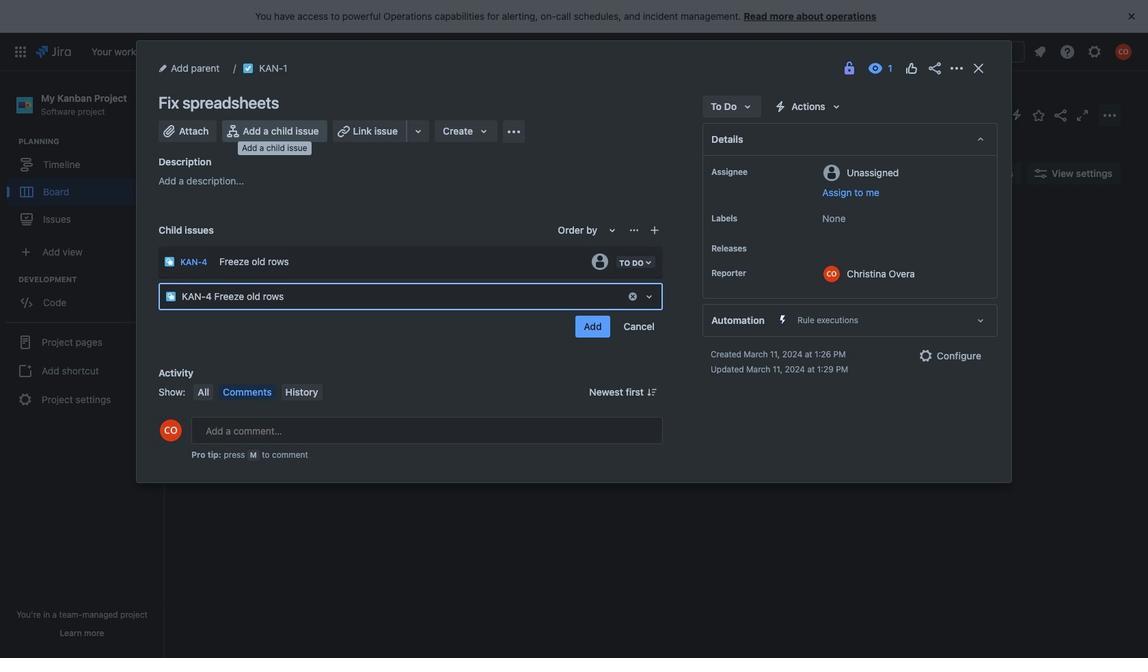 Task type: vqa. For each thing, say whether or not it's contained in the screenshot.
Notifications icon
no



Task type: locate. For each thing, give the bounding box(es) containing it.
copy link to issue image
[[285, 62, 296, 73]]

assignee pin to top. only you can see pinned fields. image
[[750, 167, 761, 178]]

dialog
[[137, 41, 1011, 482]]

heading
[[18, 136, 163, 147], [18, 274, 163, 285]]

banner
[[0, 32, 1148, 71]]

0 vertical spatial heading
[[18, 136, 163, 147]]

list item
[[87, 32, 149, 71], [154, 32, 208, 71], [213, 32, 257, 71], [263, 32, 333, 71], [339, 32, 385, 71], [390, 32, 431, 71], [481, 32, 520, 71], [531, 32, 578, 71]]

0 horizontal spatial list
[[85, 32, 806, 71]]

1 vertical spatial heading
[[18, 274, 163, 285]]

None search field
[[888, 41, 1025, 63]]

task image
[[243, 63, 254, 74]]

tooltip
[[238, 141, 311, 155]]

0 of 1 child issues complete image
[[331, 280, 342, 291]]

list
[[85, 32, 806, 71], [1028, 39, 1140, 64]]

search image
[[894, 46, 905, 57]]

link web pages and more image
[[410, 123, 426, 139]]

primary element
[[8, 32, 806, 71]]

group
[[7, 136, 163, 237], [7, 274, 163, 321], [5, 322, 159, 419]]

automation element
[[702, 304, 998, 337]]

2 heading from the top
[[18, 274, 163, 285]]

0 of 1 child issues complete image
[[331, 280, 342, 291]]

4 list item from the left
[[263, 32, 333, 71]]

1 vertical spatial group
[[7, 274, 163, 321]]

labels pin to top. only you can see pinned fields. image
[[740, 213, 751, 224]]

8 list item from the left
[[531, 32, 578, 71]]

actions image
[[948, 60, 965, 77]]

clear image
[[627, 291, 638, 302]]

add app image
[[506, 123, 522, 140]]

open image
[[641, 288, 657, 305]]

jira image
[[36, 43, 71, 60], [36, 43, 71, 60]]

enter full screen image
[[1074, 107, 1091, 123]]

sidebar element
[[0, 71, 164, 658]]

create child image
[[649, 225, 660, 236]]

5 list item from the left
[[339, 32, 385, 71]]

menu bar
[[191, 384, 325, 400]]

dismiss image
[[1123, 8, 1140, 25]]

3 list item from the left
[[213, 32, 257, 71]]



Task type: describe. For each thing, give the bounding box(es) containing it.
vote options: no one has voted for this issue yet. image
[[903, 60, 920, 77]]

Add a comment… field
[[191, 417, 663, 444]]

task image
[[203, 280, 214, 291]]

2 list item from the left
[[154, 32, 208, 71]]

issue type: subtask image
[[164, 256, 175, 267]]

1 heading from the top
[[18, 136, 163, 147]]

7 list item from the left
[[481, 32, 520, 71]]

details element
[[702, 123, 998, 156]]

6 list item from the left
[[390, 32, 431, 71]]

more information about christina overa image
[[824, 266, 840, 282]]

Search this board text field
[[193, 161, 256, 186]]

1 list item from the left
[[87, 32, 149, 71]]

issue actions image
[[629, 225, 640, 236]]

2 vertical spatial group
[[5, 322, 159, 419]]

reporter pin to top. only you can see pinned fields. image
[[749, 268, 760, 279]]

1 horizontal spatial list
[[1028, 39, 1140, 64]]

0 vertical spatial group
[[7, 136, 163, 237]]

star kan board image
[[1031, 107, 1047, 123]]

Search field
[[888, 41, 1025, 63]]

close image
[[970, 60, 987, 77]]



